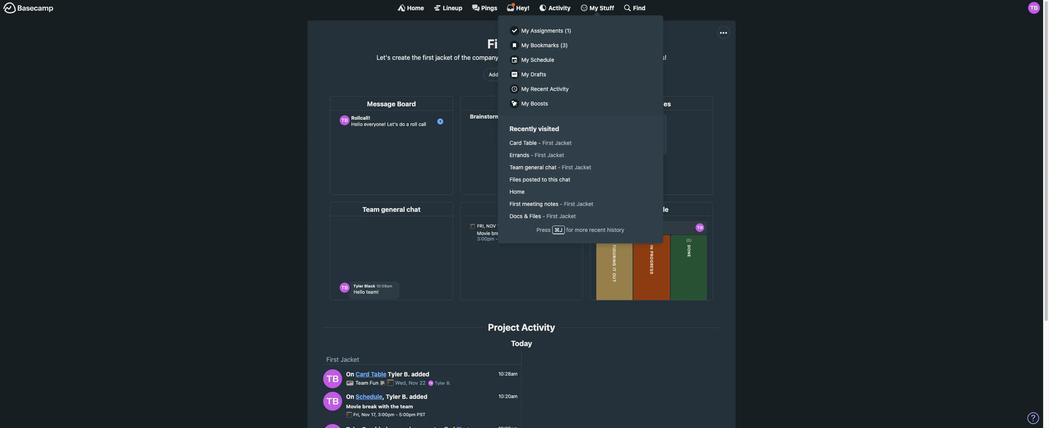 Task type: describe. For each thing, give the bounding box(es) containing it.
general
[[525, 164, 544, 171]]

my recent activity
[[522, 85, 569, 92]]

added for ,       tyler b. added
[[410, 393, 428, 400]]

5:00pm
[[399, 412, 416, 417]]

nov inside the movie break with the team fri, nov 17, 3:00pm -     5:00pm pst
[[362, 412, 370, 417]]

card table - first jacket
[[510, 139, 572, 146]]

10:20am element
[[499, 393, 518, 399]]

my assignments (1)
[[522, 27, 572, 34]]

activity link
[[539, 4, 571, 12]]

errands - first jacket
[[510, 152, 565, 158]]

my stuff
[[590, 4, 615, 11]]

pings
[[482, 4, 498, 11]]

team for team general chat - first jacket
[[510, 164, 524, 171]]

first
[[423, 54, 434, 61]]

recently visited
[[510, 125, 560, 132]]

3:00pm
[[378, 412, 395, 417]]

recent
[[590, 226, 606, 233]]

drafts
[[531, 71, 547, 78]]

some
[[500, 71, 513, 77]]

am
[[506, 54, 514, 61]]

lineup
[[443, 4, 463, 11]]

with
[[378, 403, 390, 410]]

first jacket
[[327, 356, 359, 363]]

0 horizontal spatial tyler black image
[[323, 392, 342, 411]]

- up errands - first jacket
[[539, 139, 541, 146]]

for
[[567, 226, 574, 233]]

⌘ j for more recent history
[[555, 226, 625, 233]]

card inside recently visited pages element
[[510, 139, 522, 146]]

first inside first jacket let's create the first jacket of the company! i am thinking rabits and strips and colors! a lot of colors!
[[488, 36, 514, 51]]

this
[[549, 176, 558, 183]]

- up press
[[543, 213, 546, 219]]

my bookmarks (3)
[[522, 42, 568, 48]]

1 horizontal spatial the
[[412, 54, 421, 61]]

tyler b.
[[434, 381, 451, 386]]

my schedule
[[522, 56, 555, 63]]

more
[[575, 226, 588, 233]]

add some people
[[489, 71, 531, 77]]

- up files posted to this chat at the top of page
[[558, 164, 561, 171]]

notes
[[545, 201, 559, 207]]

i
[[502, 54, 504, 61]]

10:28am element
[[499, 371, 518, 377]]

&
[[525, 213, 529, 219]]

b. for ,       tyler b. added
[[402, 393, 408, 400]]

files posted to this chat
[[510, 176, 571, 183]]

assignments
[[531, 27, 564, 34]]

my drafts
[[522, 71, 547, 78]]

switch accounts image
[[3, 2, 54, 14]]

activity inside my recent activity link
[[550, 85, 569, 92]]

jacket inside first jacket let's create the first jacket of the company! i am thinking rabits and strips and colors! a lot of colors!
[[517, 36, 556, 51]]

create
[[392, 54, 410, 61]]

first jacket link
[[327, 356, 359, 363]]

22
[[420, 380, 426, 386]]

card table link
[[356, 371, 387, 378]]

1 of from the left
[[454, 54, 460, 61]]

1 colors! from the left
[[600, 54, 620, 61]]

first jacket let's create the first jacket of the company! i am thinking rabits and strips and colors! a lot of colors!
[[377, 36, 667, 61]]

⌘
[[555, 226, 560, 233]]

visited
[[539, 125, 560, 132]]

2 horizontal spatial the
[[462, 54, 471, 61]]

tyler for ,       tyler b. added
[[386, 393, 401, 400]]

- inside the movie break with the team fri, nov 17, 3:00pm -     5:00pm pst
[[396, 412, 398, 417]]

tyler for tyler b. added
[[388, 371, 403, 378]]

my boosts
[[522, 100, 549, 107]]

company!
[[473, 54, 501, 61]]

press
[[537, 226, 551, 233]]

thinking
[[516, 54, 539, 61]]

strips
[[570, 54, 586, 61]]

1 vertical spatial b.
[[447, 381, 451, 386]]

movie
[[346, 403, 361, 410]]

jacket up for
[[560, 213, 577, 219]]

my drafts link
[[506, 67, 656, 82]]

jacket up card table link
[[341, 356, 359, 363]]

jacket up the files posted to this chat link
[[575, 164, 592, 171]]

wed,
[[395, 380, 408, 386]]

find
[[634, 4, 646, 11]]

schedule link
[[356, 393, 383, 400]]

jacket down visited
[[556, 139, 572, 146]]

wed, nov 22
[[395, 380, 427, 386]]

hey!
[[517, 4, 530, 11]]

to
[[542, 176, 548, 183]]

people
[[514, 71, 531, 77]]

my stuff button
[[580, 4, 615, 12]]

10:20am
[[499, 393, 518, 399]]

my for my drafts
[[522, 71, 530, 78]]

0 horizontal spatial card
[[356, 371, 370, 378]]

boosts
[[531, 100, 549, 107]]

(1)
[[565, 27, 572, 34]]

1 vertical spatial tyler
[[435, 381, 446, 386]]

my for my assignments (1)
[[522, 27, 530, 34]]

0 vertical spatial home link
[[398, 4, 424, 12]]

on schedule ,       tyler b. added
[[346, 393, 428, 400]]

add
[[489, 71, 499, 77]]

movie break with the team link
[[346, 403, 413, 410]]

posted
[[523, 176, 541, 183]]

0 horizontal spatial tyler black image
[[323, 369, 342, 388]]

docs
[[510, 213, 523, 219]]

my for my stuff
[[590, 4, 599, 11]]

activity inside activity link
[[549, 4, 571, 11]]

meeting
[[523, 201, 543, 207]]

add some people link
[[484, 68, 536, 81]]

team general chat - first jacket
[[510, 164, 592, 171]]

my for my boosts
[[522, 100, 530, 107]]

movie break with the team fri, nov 17, 3:00pm -     5:00pm pst
[[346, 403, 426, 417]]



Task type: locate. For each thing, give the bounding box(es) containing it.
the inside the movie break with the team fri, nov 17, 3:00pm -     5:00pm pst
[[391, 403, 399, 410]]

first
[[488, 36, 514, 51], [543, 139, 554, 146], [535, 152, 546, 158], [563, 164, 574, 171], [510, 201, 521, 207], [565, 201, 576, 207], [547, 213, 558, 219], [327, 356, 339, 363]]

tyler up wed,
[[388, 371, 403, 378]]

0 horizontal spatial team
[[356, 380, 369, 386]]

home link
[[398, 4, 424, 12], [506, 186, 656, 198]]

1 vertical spatial card
[[356, 371, 370, 378]]

1 vertical spatial home link
[[506, 186, 656, 198]]

table up fun
[[371, 371, 387, 378]]

0 vertical spatial b.
[[404, 371, 410, 378]]

1 horizontal spatial card
[[510, 139, 522, 146]]

1 vertical spatial chat
[[560, 176, 571, 183]]

b. up wed, nov 22
[[404, 371, 410, 378]]

my left boosts
[[522, 100, 530, 107]]

my for my bookmarks (3)
[[522, 42, 530, 48]]

2 horizontal spatial tyler black image
[[1029, 2, 1041, 14]]

0 horizontal spatial chat
[[546, 164, 557, 171]]

my left recent
[[522, 85, 530, 92]]

and
[[558, 54, 569, 61], [588, 54, 599, 61]]

jacket up team general chat - first jacket
[[548, 152, 565, 158]]

1 horizontal spatial team
[[510, 164, 524, 171]]

docs & files - first jacket
[[510, 213, 577, 219]]

1 horizontal spatial tyler black image
[[428, 381, 434, 386]]

recently
[[510, 125, 537, 132]]

on up movie
[[346, 393, 354, 400]]

card up errands
[[510, 139, 522, 146]]

and right strips
[[588, 54, 599, 61]]

2 vertical spatial activity
[[522, 322, 556, 333]]

0 vertical spatial activity
[[549, 4, 571, 11]]

home inside recently visited pages element
[[510, 188, 525, 195]]

0 vertical spatial files
[[510, 176, 522, 183]]

1 horizontal spatial of
[[640, 54, 646, 61]]

recent
[[531, 85, 549, 92]]

jacket up my schedule
[[517, 36, 556, 51]]

2 and from the left
[[588, 54, 599, 61]]

0 horizontal spatial colors!
[[600, 54, 620, 61]]

colors! left a
[[600, 54, 620, 61]]

1 vertical spatial nov
[[362, 412, 370, 417]]

,
[[383, 393, 385, 400]]

fun
[[370, 380, 379, 386]]

of right jacket
[[454, 54, 460, 61]]

nov left 17,
[[362, 412, 370, 417]]

0 vertical spatial card
[[510, 139, 522, 146]]

1 vertical spatial added
[[410, 393, 428, 400]]

main element
[[0, 0, 1044, 243]]

my inside dropdown button
[[590, 4, 599, 11]]

my left drafts
[[522, 71, 530, 78]]

2 on from the top
[[346, 393, 354, 400]]

the left company!
[[462, 54, 471, 61]]

0 vertical spatial home
[[407, 4, 424, 11]]

my recent activity link
[[506, 82, 656, 96]]

1 on from the top
[[346, 371, 354, 378]]

1 vertical spatial table
[[371, 371, 387, 378]]

home
[[407, 4, 424, 11], [510, 188, 525, 195]]

team
[[510, 164, 524, 171], [356, 380, 369, 386]]

first meeting notes - first jacket
[[510, 201, 594, 207]]

1 horizontal spatial and
[[588, 54, 599, 61]]

my for my schedule
[[522, 56, 530, 63]]

home link left lineup link
[[398, 4, 424, 12]]

1 horizontal spatial home
[[510, 188, 525, 195]]

home left lineup link
[[407, 4, 424, 11]]

1 vertical spatial tyler black image
[[540, 68, 552, 81]]

card
[[510, 139, 522, 146], [356, 371, 370, 378]]

chat
[[546, 164, 557, 171], [560, 176, 571, 183]]

table up errands - first jacket
[[524, 139, 537, 146]]

my
[[590, 4, 599, 11], [522, 27, 530, 34], [522, 42, 530, 48], [522, 56, 530, 63], [522, 71, 530, 78], [522, 85, 530, 92], [522, 100, 530, 107]]

home link down 'this'
[[506, 186, 656, 198]]

0 horizontal spatial schedule
[[356, 393, 383, 400]]

0 horizontal spatial and
[[558, 54, 569, 61]]

jacket
[[517, 36, 556, 51], [556, 139, 572, 146], [548, 152, 565, 158], [575, 164, 592, 171], [577, 201, 594, 207], [560, 213, 577, 219], [341, 356, 359, 363]]

team
[[400, 403, 413, 410]]

project
[[488, 322, 520, 333]]

0 vertical spatial schedule
[[531, 56, 555, 63]]

j
[[560, 226, 563, 233]]

10:08am element
[[499, 426, 518, 428]]

my boosts link
[[506, 96, 656, 111]]

history
[[608, 226, 625, 233]]

1 and from the left
[[558, 54, 569, 61]]

0 horizontal spatial files
[[510, 176, 522, 183]]

recently visited pages element
[[506, 137, 656, 222]]

and down "(3)"
[[558, 54, 569, 61]]

1 vertical spatial team
[[356, 380, 369, 386]]

table
[[524, 139, 537, 146], [371, 371, 387, 378]]

0 vertical spatial chat
[[546, 164, 557, 171]]

my for my recent activity
[[522, 85, 530, 92]]

colors!
[[600, 54, 620, 61], [648, 54, 667, 61]]

2 vertical spatial tyler black image
[[323, 392, 342, 411]]

tyler
[[388, 371, 403, 378], [435, 381, 446, 386], [386, 393, 401, 400]]

lineup link
[[434, 4, 463, 12]]

schedule
[[531, 56, 555, 63], [356, 393, 383, 400]]

tyler black image inside main element
[[1029, 2, 1041, 14]]

the
[[412, 54, 421, 61], [462, 54, 471, 61], [391, 403, 399, 410]]

schedule inside my stuff element
[[531, 56, 555, 63]]

on for on card table tyler b. added
[[346, 371, 354, 378]]

tyler black image
[[323, 369, 342, 388], [428, 381, 434, 386]]

my stuff element
[[506, 23, 656, 111]]

project activity
[[488, 322, 556, 333]]

added for tyler b. added
[[412, 371, 430, 378]]

0 vertical spatial team
[[510, 164, 524, 171]]

files posted to this chat link
[[506, 173, 656, 186]]

b. up team
[[402, 393, 408, 400]]

0 vertical spatial table
[[524, 139, 537, 146]]

table inside recently visited pages element
[[524, 139, 537, 146]]

tyler right ,
[[386, 393, 401, 400]]

0 vertical spatial nov
[[409, 380, 418, 386]]

tyler black image
[[1029, 2, 1041, 14], [540, 68, 552, 81], [323, 392, 342, 411]]

added up 22
[[412, 371, 430, 378]]

home down posted
[[510, 188, 525, 195]]

files left posted
[[510, 176, 522, 183]]

of
[[454, 54, 460, 61], [640, 54, 646, 61]]

b. right 22
[[447, 381, 451, 386]]

pst
[[417, 412, 426, 417]]

my left stuff
[[590, 4, 599, 11]]

find button
[[624, 4, 646, 12]]

the left first
[[412, 54, 421, 61]]

1 vertical spatial home
[[510, 188, 525, 195]]

2 vertical spatial b.
[[402, 393, 408, 400]]

tyler black image down first jacket link on the left of page
[[323, 369, 342, 388]]

schedule down my bookmarks (3)
[[531, 56, 555, 63]]

added down 22
[[410, 393, 428, 400]]

jacket
[[436, 54, 453, 61]]

2 vertical spatial tyler
[[386, 393, 401, 400]]

files right the &
[[530, 213, 542, 219]]

break
[[363, 403, 377, 410]]

b. for tyler b. added
[[404, 371, 410, 378]]

0 vertical spatial tyler
[[388, 371, 403, 378]]

1 horizontal spatial home link
[[506, 186, 656, 198]]

0 horizontal spatial nov
[[362, 412, 370, 417]]

lot
[[627, 54, 639, 61]]

team left fun
[[356, 380, 369, 386]]

today
[[511, 339, 533, 348]]

1 vertical spatial activity
[[550, 85, 569, 92]]

17,
[[371, 412, 377, 417]]

my schedule link
[[506, 52, 656, 67]]

0 horizontal spatial home link
[[398, 4, 424, 12]]

0 vertical spatial added
[[412, 371, 430, 378]]

pings button
[[472, 4, 498, 12]]

0 vertical spatial on
[[346, 371, 354, 378]]

errands
[[510, 152, 530, 158]]

1 horizontal spatial nov
[[409, 380, 418, 386]]

schedule for my
[[531, 56, 555, 63]]

- right "notes"
[[561, 201, 563, 207]]

of right lot
[[640, 54, 646, 61]]

2 colors! from the left
[[648, 54, 667, 61]]

a
[[621, 54, 625, 61]]

0 horizontal spatial the
[[391, 403, 399, 410]]

added
[[412, 371, 430, 378], [410, 393, 428, 400]]

schedule for on
[[356, 393, 383, 400]]

nov left 22
[[409, 380, 418, 386]]

hey! button
[[507, 3, 530, 12]]

0 horizontal spatial table
[[371, 371, 387, 378]]

b.
[[404, 371, 410, 378], [447, 381, 451, 386], [402, 393, 408, 400]]

team inside recently visited pages element
[[510, 164, 524, 171]]

1 horizontal spatial chat
[[560, 176, 571, 183]]

- left 5:00pm
[[396, 412, 398, 417]]

tyler right 22
[[435, 381, 446, 386]]

- up general
[[531, 152, 534, 158]]

on for on schedule ,       tyler b. added
[[346, 393, 354, 400]]

schedule up break
[[356, 393, 383, 400]]

rabits
[[540, 54, 556, 61]]

1 vertical spatial schedule
[[356, 393, 383, 400]]

1 vertical spatial on
[[346, 393, 354, 400]]

the right with
[[391, 403, 399, 410]]

activity up (1) at the top of page
[[549, 4, 571, 11]]

0 horizontal spatial home
[[407, 4, 424, 11]]

(3)
[[561, 42, 568, 48]]

-
[[539, 139, 541, 146], [531, 152, 534, 158], [558, 164, 561, 171], [561, 201, 563, 207], [543, 213, 546, 219], [396, 412, 398, 417]]

team for team fun
[[356, 380, 369, 386]]

my up the thinking
[[522, 42, 530, 48]]

2 of from the left
[[640, 54, 646, 61]]

card up team fun
[[356, 371, 370, 378]]

jacket down the files posted to this chat link
[[577, 201, 594, 207]]

bookmarks
[[531, 42, 559, 48]]

tyler black image right 22
[[428, 381, 434, 386]]

0 horizontal spatial of
[[454, 54, 460, 61]]

chat up 'this'
[[546, 164, 557, 171]]

1 horizontal spatial colors!
[[648, 54, 667, 61]]

0 vertical spatial tyler black image
[[1029, 2, 1041, 14]]

1 vertical spatial files
[[530, 213, 542, 219]]

1 horizontal spatial tyler black image
[[540, 68, 552, 81]]

activity right recent
[[550, 85, 569, 92]]

1 horizontal spatial files
[[530, 213, 542, 219]]

my up first jacket let's create the first jacket of the company! i am thinking rabits and strips and colors! a lot of colors!
[[522, 27, 530, 34]]

my up people
[[522, 56, 530, 63]]

activity up today
[[522, 322, 556, 333]]

10:28am
[[499, 371, 518, 377]]

fri,
[[354, 412, 360, 417]]

team down errands
[[510, 164, 524, 171]]

1 horizontal spatial table
[[524, 139, 537, 146]]

on down first jacket
[[346, 371, 354, 378]]

chat right 'this'
[[560, 176, 571, 183]]

on card table tyler b. added
[[346, 371, 430, 378]]

let's
[[377, 54, 391, 61]]

colors! right lot
[[648, 54, 667, 61]]

my inside "link"
[[522, 71, 530, 78]]

activity
[[549, 4, 571, 11], [550, 85, 569, 92], [522, 322, 556, 333]]

team fun
[[356, 380, 380, 386]]

1 horizontal spatial schedule
[[531, 56, 555, 63]]

stuff
[[600, 4, 615, 11]]



Task type: vqa. For each thing, say whether or not it's contained in the screenshot.
december
no



